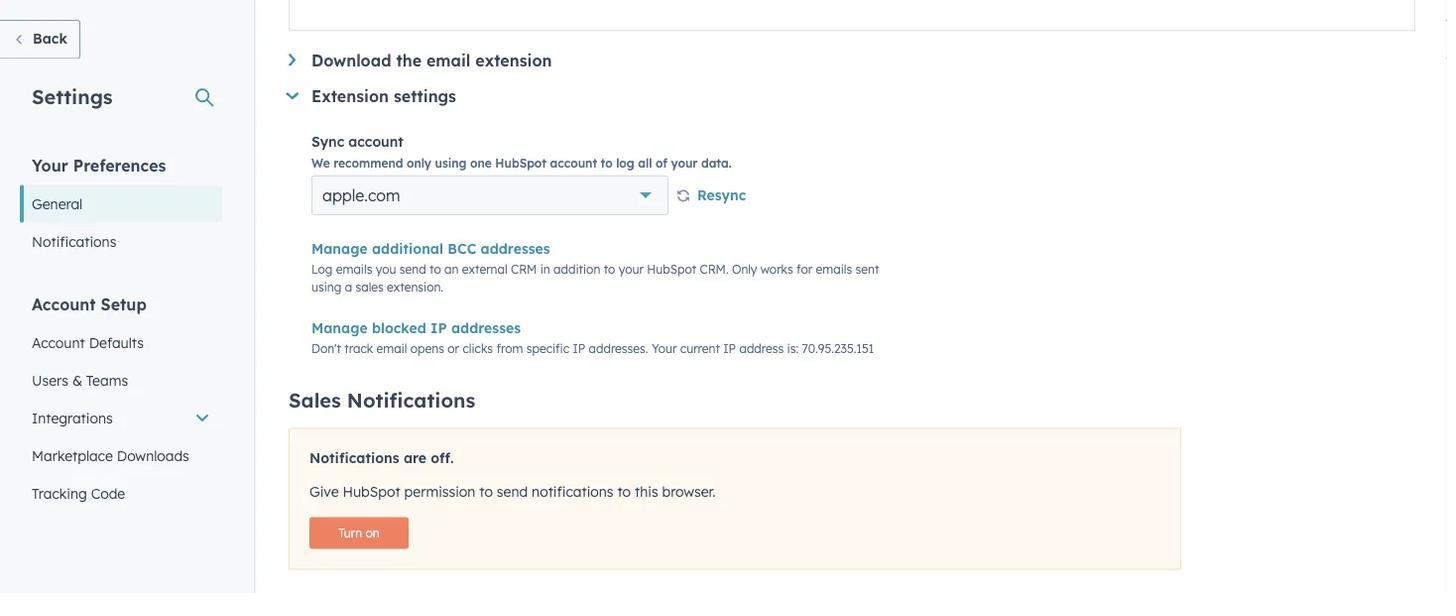 Task type: vqa. For each thing, say whether or not it's contained in the screenshot.
Middle-right
no



Task type: describe. For each thing, give the bounding box(es) containing it.
to inside sync account we recommend only using one hubspot account to log all of your data.
[[601, 156, 613, 170]]

addresses for manage additional bcc addresses
[[481, 240, 550, 257]]

recommend
[[334, 156, 403, 170]]

your inside manage additional bcc addresses log emails you send to an external crm in addition to your hubspot crm. only works for emails sent using a sales extension.
[[619, 262, 644, 277]]

give hubspot permission to send notifications to this browser.
[[310, 484, 716, 501]]

or
[[448, 342, 459, 357]]

settings
[[32, 84, 113, 109]]

teams
[[86, 372, 128, 389]]

caret image for extension settings
[[286, 93, 299, 100]]

account setup
[[32, 294, 147, 314]]

general
[[32, 195, 83, 212]]

70.95.235.151
[[802, 342, 874, 357]]

your preferences element
[[20, 154, 222, 260]]

defaults
[[89, 334, 144, 351]]

crm.
[[700, 262, 729, 277]]

code
[[91, 485, 125, 502]]

of
[[656, 156, 668, 170]]

account defaults link
[[20, 324, 222, 362]]

integrations
[[32, 409, 113, 427]]

1 vertical spatial notifications
[[347, 388, 476, 413]]

1 horizontal spatial account
[[550, 156, 597, 170]]

sync account we recommend only using one hubspot account to log all of your data.
[[312, 133, 732, 170]]

account for account defaults
[[32, 334, 85, 351]]

account setup element
[[20, 293, 222, 588]]

integrations button
[[20, 399, 222, 437]]

download the email extension button
[[289, 51, 1416, 71]]

sales
[[356, 280, 384, 295]]

the
[[396, 51, 422, 71]]

tracking code link
[[20, 475, 222, 512]]

sales notifications
[[289, 388, 476, 413]]

1 emails from the left
[[336, 262, 372, 277]]

manage blocked ip addresses button
[[312, 316, 521, 340]]

addresses.
[[589, 342, 648, 357]]

1 horizontal spatial ip
[[573, 342, 586, 357]]

using inside sync account we recommend only using one hubspot account to log all of your data.
[[435, 156, 467, 170]]

2 emails from the left
[[816, 262, 852, 277]]

back link
[[0, 20, 80, 59]]

general link
[[20, 185, 222, 223]]

this
[[635, 484, 658, 501]]

permission
[[404, 484, 476, 501]]

in
[[540, 262, 550, 277]]

marketplace
[[32, 447, 113, 464]]

browser.
[[662, 484, 716, 501]]

current
[[680, 342, 720, 357]]

to right permission on the left bottom
[[480, 484, 493, 501]]

account defaults
[[32, 334, 144, 351]]

1 vertical spatial send
[[497, 484, 528, 501]]

resync
[[697, 187, 746, 204]]

sent
[[856, 262, 879, 277]]

external
[[462, 262, 508, 277]]

turn
[[339, 526, 362, 541]]

extension settings button
[[286, 87, 1416, 107]]

on
[[366, 526, 380, 541]]

bcc
[[448, 240, 477, 257]]

give
[[310, 484, 339, 501]]

to left the an
[[430, 262, 441, 277]]

are
[[404, 449, 427, 467]]

an
[[445, 262, 459, 277]]

apple.com button
[[312, 176, 669, 216]]

to right addition
[[604, 262, 615, 277]]

for
[[797, 262, 813, 277]]

tracking code
[[32, 485, 125, 502]]

opens
[[411, 342, 444, 357]]

don't
[[312, 342, 341, 357]]

download the email extension
[[312, 51, 552, 71]]

address
[[740, 342, 784, 357]]

notifications link
[[20, 223, 222, 260]]

blocked
[[372, 319, 426, 337]]

manage additional bcc addresses button
[[312, 237, 550, 261]]

addresses for manage blocked ip addresses
[[451, 319, 521, 337]]

1 horizontal spatial email
[[427, 51, 471, 71]]

turn on button
[[310, 518, 409, 550]]



Task type: locate. For each thing, give the bounding box(es) containing it.
clicks
[[463, 342, 493, 357]]

hubspot down notifications are off.
[[343, 484, 401, 501]]

your inside your preferences "element"
[[32, 155, 68, 175]]

addresses inside manage additional bcc addresses log emails you send to an external crm in addition to your hubspot crm. only works for emails sent using a sales extension.
[[481, 240, 550, 257]]

log
[[616, 156, 635, 170]]

your right of
[[671, 156, 698, 170]]

2 vertical spatial hubspot
[[343, 484, 401, 501]]

account up the account defaults
[[32, 294, 96, 314]]

only
[[732, 262, 757, 277]]

your inside sync account we recommend only using one hubspot account to log all of your data.
[[671, 156, 698, 170]]

1 vertical spatial caret image
[[286, 93, 299, 100]]

hubspot left crm.
[[647, 262, 697, 277]]

caret image
[[289, 54, 296, 67], [286, 93, 299, 100]]

email down blocked
[[377, 342, 407, 357]]

only
[[407, 156, 432, 170]]

caret image inside extension settings dropdown button
[[286, 93, 299, 100]]

manage blocked ip addresses don't track email opens or clicks from specific ip addresses. your current ip address is: 70.95.235.151
[[312, 319, 874, 357]]

hubspot inside manage additional bcc addresses log emails you send to an external crm in addition to your hubspot crm. only works for emails sent using a sales extension.
[[647, 262, 697, 277]]

1 vertical spatial account
[[550, 156, 597, 170]]

a
[[345, 280, 352, 295]]

users & teams link
[[20, 362, 222, 399]]

2 horizontal spatial hubspot
[[647, 262, 697, 277]]

using left one
[[435, 156, 467, 170]]

0 horizontal spatial send
[[400, 262, 426, 277]]

emails right the for
[[816, 262, 852, 277]]

notifications
[[32, 233, 116, 250], [347, 388, 476, 413], [310, 449, 399, 467]]

1 vertical spatial using
[[312, 280, 342, 295]]

track
[[345, 342, 373, 357]]

0 vertical spatial email
[[427, 51, 471, 71]]

1 vertical spatial your
[[619, 262, 644, 277]]

0 vertical spatial using
[[435, 156, 467, 170]]

0 horizontal spatial hubspot
[[343, 484, 401, 501]]

users & teams
[[32, 372, 128, 389]]

2 manage from the top
[[312, 319, 368, 337]]

2 vertical spatial notifications
[[310, 449, 399, 467]]

additional
[[372, 240, 443, 257]]

is:
[[787, 342, 799, 357]]

0 horizontal spatial using
[[312, 280, 342, 295]]

1 vertical spatial email
[[377, 342, 407, 357]]

your
[[32, 155, 68, 175], [652, 342, 677, 357]]

hubspot right one
[[495, 156, 547, 170]]

&
[[72, 372, 82, 389]]

using inside manage additional bcc addresses log emails you send to an external crm in addition to your hubspot crm. only works for emails sent using a sales extension.
[[312, 280, 342, 295]]

1 horizontal spatial hubspot
[[495, 156, 547, 170]]

ip up opens
[[431, 319, 447, 337]]

addresses inside manage blocked ip addresses don't track email opens or clicks from specific ip addresses. your current ip address is: 70.95.235.151
[[451, 319, 521, 337]]

downloads
[[117, 447, 189, 464]]

0 vertical spatial account
[[349, 133, 404, 151]]

0 vertical spatial your
[[671, 156, 698, 170]]

0 horizontal spatial account
[[349, 133, 404, 151]]

0 vertical spatial your
[[32, 155, 68, 175]]

0 horizontal spatial your
[[619, 262, 644, 277]]

manage up "log"
[[312, 240, 368, 257]]

notifications inside your preferences "element"
[[32, 233, 116, 250]]

data.
[[701, 156, 732, 170]]

ip
[[431, 319, 447, 337], [573, 342, 586, 357], [724, 342, 736, 357]]

preferences
[[73, 155, 166, 175]]

your right addition
[[619, 262, 644, 277]]

back
[[33, 30, 67, 47]]

sales
[[289, 388, 341, 413]]

addition
[[554, 262, 601, 277]]

manage inside manage blocked ip addresses don't track email opens or clicks from specific ip addresses. your current ip address is: 70.95.235.151
[[312, 319, 368, 337]]

manage additional bcc addresses log emails you send to an external crm in addition to your hubspot crm. only works for emails sent using a sales extension.
[[312, 240, 879, 295]]

0 vertical spatial manage
[[312, 240, 368, 257]]

0 horizontal spatial your
[[32, 155, 68, 175]]

to left this
[[618, 484, 631, 501]]

notifications down general
[[32, 233, 116, 250]]

works
[[761, 262, 794, 277]]

your left the current
[[652, 342, 677, 357]]

to left log
[[601, 156, 613, 170]]

manage
[[312, 240, 368, 257], [312, 319, 368, 337]]

1 vertical spatial manage
[[312, 319, 368, 337]]

you
[[376, 262, 396, 277]]

account
[[32, 294, 96, 314], [32, 334, 85, 351]]

specific
[[527, 342, 570, 357]]

using down "log"
[[312, 280, 342, 295]]

extension
[[312, 87, 389, 107]]

sync account element
[[312, 176, 1416, 217]]

log
[[312, 262, 333, 277]]

sync
[[312, 133, 344, 151]]

send
[[400, 262, 426, 277], [497, 484, 528, 501]]

hubspot
[[495, 156, 547, 170], [647, 262, 697, 277], [343, 484, 401, 501]]

using
[[435, 156, 467, 170], [312, 280, 342, 295]]

all
[[638, 156, 652, 170]]

setup
[[101, 294, 147, 314]]

your preferences
[[32, 155, 166, 175]]

send up extension.
[[400, 262, 426, 277]]

manage for manage additional bcc addresses
[[312, 240, 368, 257]]

we
[[312, 156, 330, 170]]

extension settings
[[312, 87, 456, 107]]

users
[[32, 372, 68, 389]]

to
[[601, 156, 613, 170], [430, 262, 441, 277], [604, 262, 615, 277], [480, 484, 493, 501], [618, 484, 631, 501]]

send inside manage additional bcc addresses log emails you send to an external crm in addition to your hubspot crm. only works for emails sent using a sales extension.
[[400, 262, 426, 277]]

0 horizontal spatial emails
[[336, 262, 372, 277]]

addresses
[[481, 240, 550, 257], [451, 319, 521, 337]]

caret image left download
[[289, 54, 296, 67]]

1 horizontal spatial your
[[652, 342, 677, 357]]

notifications are off.
[[310, 449, 454, 467]]

account left log
[[550, 156, 597, 170]]

1 horizontal spatial your
[[671, 156, 698, 170]]

download
[[312, 51, 391, 71]]

0 vertical spatial addresses
[[481, 240, 550, 257]]

email
[[427, 51, 471, 71], [377, 342, 407, 357]]

1 vertical spatial account
[[32, 334, 85, 351]]

caret image for download the email extension
[[289, 54, 296, 67]]

caret image inside download the email extension dropdown button
[[289, 54, 296, 67]]

email inside manage blocked ip addresses don't track email opens or clicks from specific ip addresses. your current ip address is: 70.95.235.151
[[377, 342, 407, 357]]

ip right the current
[[724, 342, 736, 357]]

0 horizontal spatial email
[[377, 342, 407, 357]]

notifications for notifications
[[32, 233, 116, 250]]

extension
[[476, 51, 552, 71]]

1 vertical spatial addresses
[[451, 319, 521, 337]]

ip right specific
[[573, 342, 586, 357]]

send left notifications
[[497, 484, 528, 501]]

0 vertical spatial account
[[32, 294, 96, 314]]

settings
[[394, 87, 456, 107]]

0 vertical spatial hubspot
[[495, 156, 547, 170]]

account up users
[[32, 334, 85, 351]]

one
[[470, 156, 492, 170]]

1 horizontal spatial emails
[[816, 262, 852, 277]]

your
[[671, 156, 698, 170], [619, 262, 644, 277]]

manage inside manage additional bcc addresses log emails you send to an external crm in addition to your hubspot crm. only works for emails sent using a sales extension.
[[312, 240, 368, 257]]

manage for manage blocked ip addresses
[[312, 319, 368, 337]]

email right the
[[427, 51, 471, 71]]

account for account setup
[[32, 294, 96, 314]]

tracking
[[32, 485, 87, 502]]

2 account from the top
[[32, 334, 85, 351]]

notifications up give
[[310, 449, 399, 467]]

marketplace downloads link
[[20, 437, 222, 475]]

notifications for notifications are off.
[[310, 449, 399, 467]]

hubspot inside sync account we recommend only using one hubspot account to log all of your data.
[[495, 156, 547, 170]]

addresses up "clicks"
[[451, 319, 521, 337]]

emails
[[336, 262, 372, 277], [816, 262, 852, 277]]

marketplace downloads
[[32, 447, 189, 464]]

1 horizontal spatial using
[[435, 156, 467, 170]]

caret image left extension
[[286, 93, 299, 100]]

off.
[[431, 449, 454, 467]]

1 vertical spatial hubspot
[[647, 262, 697, 277]]

your inside manage blocked ip addresses don't track email opens or clicks from specific ip addresses. your current ip address is: 70.95.235.151
[[652, 342, 677, 357]]

emails up a
[[336, 262, 372, 277]]

0 vertical spatial caret image
[[289, 54, 296, 67]]

2 horizontal spatial ip
[[724, 342, 736, 357]]

extension.
[[387, 280, 444, 295]]

apple.com
[[322, 186, 400, 206]]

1 horizontal spatial send
[[497, 484, 528, 501]]

1 vertical spatial your
[[652, 342, 677, 357]]

notifications
[[532, 484, 614, 501]]

crm
[[511, 262, 537, 277]]

1 manage from the top
[[312, 240, 368, 257]]

0 vertical spatial notifications
[[32, 233, 116, 250]]

account up the recommend
[[349, 133, 404, 151]]

0 vertical spatial send
[[400, 262, 426, 277]]

from
[[496, 342, 523, 357]]

addresses up the crm
[[481, 240, 550, 257]]

turn on
[[339, 526, 380, 541]]

manage up don't
[[312, 319, 368, 337]]

resync button
[[677, 184, 746, 209]]

0 horizontal spatial ip
[[431, 319, 447, 337]]

1 account from the top
[[32, 294, 96, 314]]

your up general
[[32, 155, 68, 175]]

notifications down opens
[[347, 388, 476, 413]]



